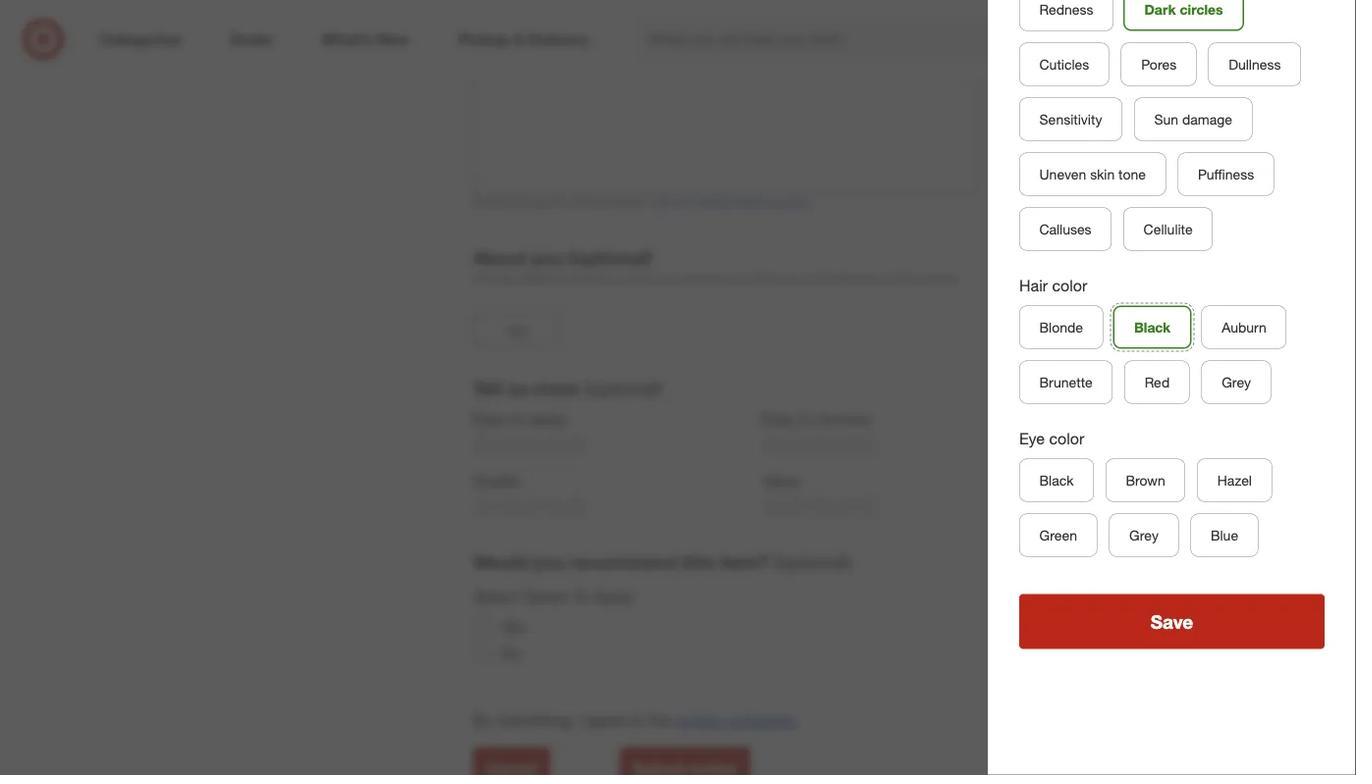 Task type: describe. For each thing, give the bounding box(es) containing it.
add
[[505, 323, 527, 337]]

guidelines
[[725, 711, 797, 730]]

i
[[578, 711, 582, 730]]

by
[[473, 711, 492, 730]]

would
[[473, 551, 528, 574]]

eye
[[1019, 430, 1045, 449]]

blonde
[[1040, 319, 1083, 336]]

minimum length is 20 characters. tips for writing helpful reviews
[[473, 195, 811, 210]]

no
[[501, 645, 521, 664]]

sun damage
[[1154, 111, 1233, 128]]

brown
[[1126, 472, 1165, 490]]

circles
[[1180, 1, 1223, 18]]

quality
[[473, 472, 522, 491]]

minimum
[[473, 195, 522, 210]]

select
[[473, 588, 518, 607]]

skin
[[1090, 166, 1115, 183]]

item?
[[720, 551, 769, 574]]

blonde button
[[1019, 306, 1103, 350]]

yes
[[501, 618, 525, 637]]

cellulite button
[[1124, 208, 1213, 251]]

about you (optional) provide additional details to make your experience of this item more relevant to other guests
[[473, 247, 959, 286]]

make
[[622, 271, 651, 286]]

value
[[762, 472, 800, 491]]

20
[[573, 195, 586, 210]]

agree
[[586, 711, 626, 730]]

0 horizontal spatial this
[[682, 551, 714, 574]]

calluses button
[[1019, 208, 1112, 251]]

dullness button
[[1209, 43, 1301, 86]]

(optional) inside about you (optional) provide additional details to make your experience of this item more relevant to other guests
[[569, 247, 652, 269]]

helpful
[[732, 195, 768, 210]]

1 vertical spatial grey button
[[1109, 515, 1179, 558]]

experience
[[680, 271, 739, 286]]

uneven
[[1040, 166, 1086, 183]]

blue
[[1211, 527, 1239, 545]]

you for would
[[533, 551, 565, 574]]

dullness
[[1229, 56, 1281, 73]]

hazel
[[1218, 472, 1252, 490]]

of
[[742, 271, 753, 286]]

cuticles
[[1040, 56, 1089, 73]]

puffiness
[[1198, 166, 1254, 183]]

search
[[1094, 31, 1141, 51]]

auburn
[[1222, 319, 1267, 336]]

additional
[[516, 271, 568, 286]]

brunette
[[1040, 374, 1093, 391]]

auburn button
[[1202, 306, 1287, 350]]

What can we help you find? suggestions appear below search field
[[637, 18, 1108, 61]]

sensitivity
[[1040, 111, 1102, 128]]

submitting,
[[496, 711, 573, 730]]

uneven skin tone button
[[1019, 153, 1166, 196]]

remove
[[818, 410, 870, 429]]

is
[[561, 195, 570, 210]]

hair
[[1019, 277, 1048, 296]]

red button
[[1125, 361, 1190, 405]]

reviews
[[771, 195, 811, 210]]

us
[[507, 377, 528, 400]]

option
[[522, 588, 569, 607]]

redness button
[[1019, 0, 1114, 31]]

brunette button
[[1019, 361, 1113, 405]]

tone
[[1119, 166, 1146, 183]]

dark circles button
[[1124, 0, 1244, 31]]

color for hair color
[[1052, 277, 1087, 296]]

save button
[[1019, 595, 1325, 650]]

search button
[[1094, 18, 1141, 65]]

cellulite
[[1144, 221, 1193, 238]]

add button
[[473, 314, 559, 346]]

characters.
[[589, 195, 648, 210]]

calluses
[[1040, 221, 1092, 238]]

pores button
[[1121, 43, 1197, 86]]

select option to apply
[[473, 588, 634, 607]]

to left other
[[879, 271, 890, 286]]

tips for writing helpful reviews button
[[651, 194, 811, 211]]



Task type: locate. For each thing, give the bounding box(es) containing it.
apply
[[594, 588, 634, 607]]

black down eye color
[[1040, 472, 1074, 490]]

to
[[574, 588, 590, 607]]

this inside about you (optional) provide additional details to make your experience of this item more relevant to other guests
[[756, 271, 775, 286]]

cuticles button
[[1019, 43, 1110, 86]]

more up 'apply'
[[534, 377, 579, 400]]

color
[[1052, 277, 1087, 296], [1049, 430, 1085, 449]]

tell
[[473, 377, 502, 400]]

red
[[1145, 374, 1170, 391]]

provide
[[473, 271, 513, 286]]

puffiness button
[[1178, 153, 1275, 196]]

green
[[1040, 527, 1077, 545]]

your
[[654, 271, 677, 286]]

hazel button
[[1197, 460, 1272, 503]]

easy to apply
[[473, 410, 567, 429]]

sun damage button
[[1134, 98, 1253, 141]]

details
[[571, 271, 605, 286]]

0 horizontal spatial black
[[1040, 472, 1074, 490]]

1 horizontal spatial easy
[[762, 410, 796, 429]]

1 horizontal spatial black
[[1134, 319, 1171, 336]]

grey button down auburn button
[[1202, 361, 1271, 405]]

review guidelines button
[[676, 710, 797, 732]]

0 vertical spatial grey button
[[1202, 361, 1271, 405]]

0 vertical spatial grey
[[1222, 374, 1251, 391]]

color right hair
[[1052, 277, 1087, 296]]

1 horizontal spatial black button
[[1113, 306, 1192, 350]]

this
[[756, 271, 775, 286], [682, 551, 714, 574]]

1 vertical spatial (optional)
[[585, 377, 662, 400]]

relevant
[[835, 271, 876, 286]]

grey button down brown button
[[1109, 515, 1179, 558]]

more inside about you (optional) provide additional details to make your experience of this item more relevant to other guests
[[804, 271, 831, 286]]

tips
[[651, 195, 673, 210]]

brown button
[[1106, 460, 1186, 503]]

No radio
[[473, 645, 493, 664]]

0 horizontal spatial grey button
[[1109, 515, 1179, 558]]

0 vertical spatial black
[[1134, 319, 1171, 336]]

more
[[804, 271, 831, 286], [534, 377, 579, 400]]

0 vertical spatial black button
[[1113, 306, 1192, 350]]

color right eye
[[1049, 430, 1085, 449]]

color for eye color
[[1049, 430, 1085, 449]]

1 horizontal spatial grey button
[[1202, 361, 1271, 405]]

other
[[893, 271, 920, 286]]

(optional)
[[569, 247, 652, 269], [585, 377, 662, 400], [774, 551, 851, 574]]

1 vertical spatial grey
[[1130, 527, 1159, 545]]

2 vertical spatial (optional)
[[774, 551, 851, 574]]

you up additional
[[531, 247, 563, 269]]

black button up red
[[1113, 306, 1192, 350]]

easy for easy to apply
[[473, 410, 506, 429]]

you for about
[[531, 247, 563, 269]]

Yes radio
[[473, 618, 493, 638]]

1 easy from the left
[[473, 410, 506, 429]]

dark circles
[[1145, 1, 1223, 18]]

eye color
[[1019, 430, 1085, 449]]

0 horizontal spatial grey
[[1130, 527, 1159, 545]]

easy to remove
[[762, 410, 870, 429]]

item
[[778, 271, 801, 286]]

the
[[649, 711, 671, 730]]

1 vertical spatial color
[[1049, 430, 1085, 449]]

to left 'apply'
[[511, 410, 525, 429]]

1 vertical spatial black button
[[1019, 460, 1094, 503]]

0 vertical spatial this
[[756, 271, 775, 286]]

to left make
[[609, 271, 619, 286]]

tell us more (optional)
[[473, 377, 662, 400]]

you
[[531, 247, 563, 269], [533, 551, 565, 574]]

green button
[[1019, 515, 1098, 558]]

None text field
[[473, 18, 979, 194]]

easy
[[473, 410, 506, 429], [762, 410, 796, 429]]

guests
[[924, 271, 959, 286]]

about
[[473, 247, 526, 269]]

blue button
[[1191, 515, 1259, 558]]

review
[[676, 711, 721, 730]]

black up red
[[1134, 319, 1171, 336]]

you up option
[[533, 551, 565, 574]]

1 vertical spatial you
[[533, 551, 565, 574]]

dark
[[1145, 1, 1176, 18]]

recommend
[[570, 551, 677, 574]]

0 vertical spatial you
[[531, 247, 563, 269]]

grey down brown button
[[1130, 527, 1159, 545]]

to left the remove
[[800, 410, 814, 429]]

for
[[676, 195, 691, 210]]

this right of
[[756, 271, 775, 286]]

would you recommend this item? (optional)
[[473, 551, 851, 574]]

more right item
[[804, 271, 831, 286]]

you inside about you (optional) provide additional details to make your experience of this item more relevant to other guests
[[531, 247, 563, 269]]

this left item?
[[682, 551, 714, 574]]

apply
[[529, 410, 567, 429]]

length
[[525, 195, 558, 210]]

easy up value
[[762, 410, 796, 429]]

0 vertical spatial color
[[1052, 277, 1087, 296]]

uneven skin tone
[[1040, 166, 1146, 183]]

1 horizontal spatial this
[[756, 271, 775, 286]]

damage
[[1182, 111, 1233, 128]]

grey
[[1222, 374, 1251, 391], [1130, 527, 1159, 545]]

hair color
[[1019, 277, 1087, 296]]

grey down auburn button
[[1222, 374, 1251, 391]]

to
[[609, 271, 619, 286], [879, 271, 890, 286], [511, 410, 525, 429], [800, 410, 814, 429], [631, 711, 645, 730]]

grey button
[[1202, 361, 1271, 405], [1109, 515, 1179, 558]]

sensitivity button
[[1019, 98, 1123, 141]]

to left the
[[631, 711, 645, 730]]

black button down eye color
[[1019, 460, 1094, 503]]

easy for easy to remove
[[762, 410, 796, 429]]

1 horizontal spatial more
[[804, 271, 831, 286]]

1 vertical spatial more
[[534, 377, 579, 400]]

writing
[[694, 195, 729, 210]]

1 horizontal spatial grey
[[1222, 374, 1251, 391]]

redness
[[1040, 1, 1094, 18]]

by submitting, i agree to the review guidelines
[[473, 711, 797, 730]]

pores
[[1141, 56, 1177, 73]]

black button
[[1113, 306, 1192, 350], [1019, 460, 1094, 503]]

sun
[[1154, 111, 1179, 128]]

1 vertical spatial black
[[1040, 472, 1074, 490]]

easy down "tell"
[[473, 410, 506, 429]]

0 horizontal spatial black button
[[1019, 460, 1094, 503]]

0 horizontal spatial easy
[[473, 410, 506, 429]]

0 vertical spatial (optional)
[[569, 247, 652, 269]]

2 easy from the left
[[762, 410, 796, 429]]

save
[[1151, 611, 1194, 634]]

0 vertical spatial more
[[804, 271, 831, 286]]

1 vertical spatial this
[[682, 551, 714, 574]]

0 horizontal spatial more
[[534, 377, 579, 400]]

black
[[1134, 319, 1171, 336], [1040, 472, 1074, 490]]



Task type: vqa. For each thing, say whether or not it's contained in the screenshot.
Save
yes



